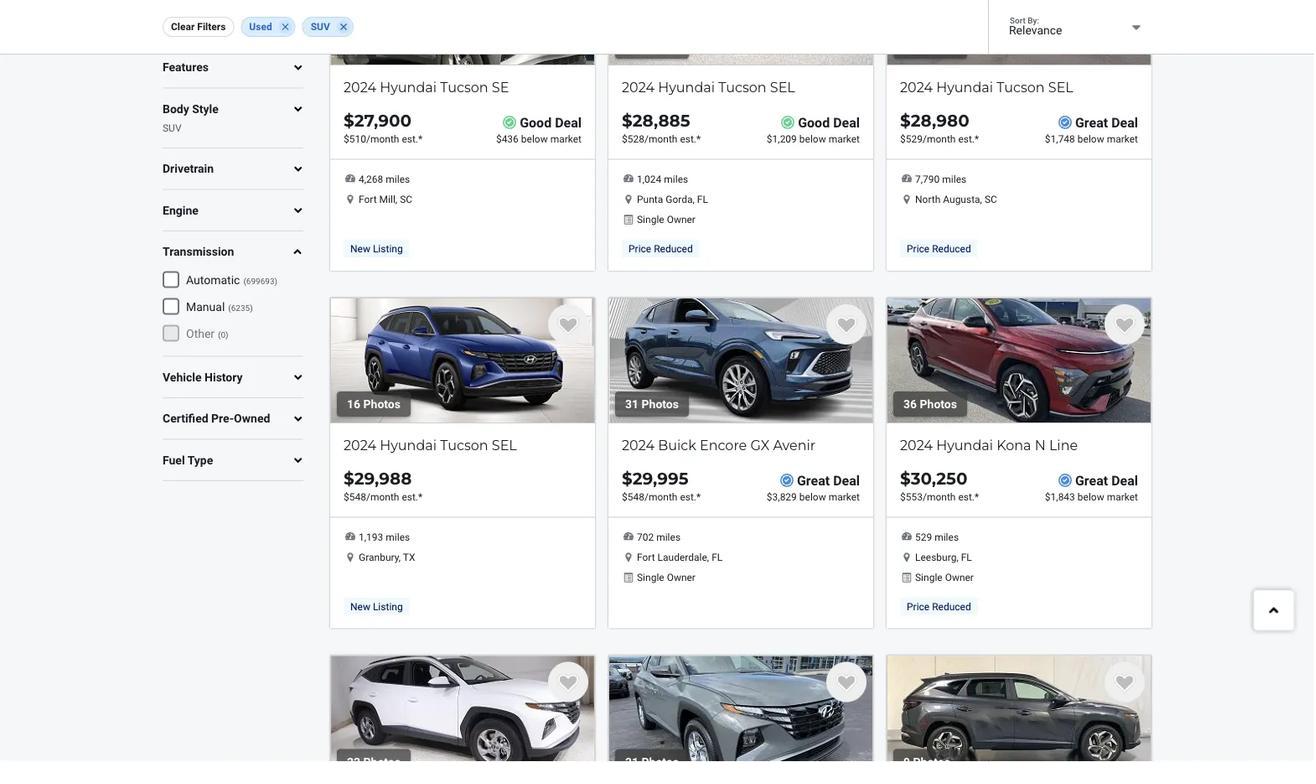 Task type: vqa. For each thing, say whether or not it's contained in the screenshot.
27,900's the Good
yes



Task type: describe. For each thing, give the bounding box(es) containing it.
$1,748 below market
[[1046, 133, 1139, 145]]

market for 29,995
[[829, 491, 860, 503]]

owned
[[234, 412, 270, 426]]

buick
[[658, 437, 697, 453]]

gx
[[751, 437, 770, 453]]

single owner for 28,885
[[637, 214, 696, 225]]

punta gorda , fl
[[637, 193, 709, 205]]

2024 hyundai tucson sel for 28,980
[[901, 79, 1074, 95]]

2024 for 27,900
[[344, 79, 376, 95]]

market for 28,980
[[1107, 133, 1139, 145]]

2024 hyundai tucson sel for 28,885
[[622, 79, 796, 95]]

suv button
[[302, 17, 354, 37]]

7,790
[[916, 174, 940, 185]]

sc for 27,900
[[400, 193, 413, 205]]

certified
[[163, 412, 208, 426]]

below for 27,900
[[521, 133, 548, 145]]

single owner for 29,995
[[637, 571, 696, 583]]

702
[[637, 532, 654, 543]]

miles for 28,980
[[943, 174, 967, 185]]

below for 30,250
[[1078, 491, 1105, 503]]

fl for 28,885
[[698, 193, 709, 205]]

$1,209 below market
[[767, 133, 860, 145]]

$3,829
[[767, 491, 797, 503]]

below for 29,995
[[800, 491, 827, 503]]

/month est.* for 30,250
[[923, 491, 980, 503]]

clear filters button
[[163, 17, 234, 37]]

( for other
[[218, 330, 221, 340]]

price reduced for 28,885
[[629, 243, 693, 255]]

hyundai for 30,250
[[937, 437, 994, 453]]

mill
[[380, 193, 396, 205]]

new listing for 2024 hyundai tucson sel
[[351, 601, 403, 613]]

suv inside 'body style suv'
[[163, 123, 182, 134]]

/month est.* for 28,980
[[923, 133, 980, 145]]

used button
[[241, 17, 296, 37]]

other
[[186, 327, 215, 341]]

548 for 29,995
[[628, 491, 645, 503]]

avenir
[[774, 437, 816, 453]]

28,980
[[911, 110, 970, 131]]

tucson for 28,885
[[719, 79, 767, 95]]

fuel
[[163, 453, 185, 467]]

2024 buick encore gx image
[[609, 298, 874, 423]]

548 for 29,988
[[349, 491, 366, 503]]

29,995
[[633, 468, 689, 489]]

$1,209
[[767, 133, 797, 145]]

29,988
[[355, 468, 412, 489]]

history
[[205, 370, 243, 384]]

31 photos
[[626, 397, 679, 411]]

good for 28,885
[[798, 114, 830, 130]]

2024 for 28,980
[[901, 79, 933, 95]]

$ 28,885 $ 528 /month est.*
[[622, 110, 701, 145]]

great for 30,250
[[1076, 472, 1109, 488]]

photos for 29,995
[[642, 397, 679, 411]]

2024 hyundai kona image
[[887, 298, 1152, 423]]

16 photos
[[347, 397, 401, 411]]

below for 28,980
[[1078, 133, 1105, 145]]

owner for 30,250
[[946, 571, 974, 583]]

photos button
[[894, 34, 968, 59]]

2024 hyundai kona n line
[[901, 437, 1079, 453]]

kona
[[997, 437, 1032, 453]]

$436 below market
[[496, 133, 582, 145]]

pre-
[[211, 412, 234, 426]]

553
[[906, 491, 923, 503]]

below for 28,885
[[800, 133, 827, 145]]

encore
[[700, 437, 747, 453]]

/month est.* for 29,995
[[645, 491, 701, 503]]

, for 27,900
[[396, 193, 398, 205]]

miles for 29,995
[[657, 532, 681, 543]]

automatic ( 699693 )
[[186, 274, 278, 287]]

automatic
[[186, 274, 240, 287]]

702 miles
[[637, 532, 681, 543]]

north
[[916, 193, 941, 205]]

0 horizontal spatial 2024 hyundai tucson sel
[[344, 437, 517, 453]]

body style suv
[[163, 102, 219, 134]]

miles up granbury , tx
[[386, 532, 410, 543]]

529 inside $ 28,980 $ 529 /month est.*
[[906, 133, 923, 145]]

clear
[[171, 21, 195, 33]]

n
[[1035, 437, 1046, 453]]

2024 buick encore gx avenir
[[622, 437, 816, 453]]

manual
[[186, 300, 225, 314]]

$436
[[496, 133, 519, 145]]

tucson for 27,900
[[440, 79, 489, 95]]

fort lauderdale , fl
[[637, 551, 723, 563]]

drivetrain
[[163, 162, 214, 176]]

( for manual
[[228, 303, 231, 313]]

) for automatic
[[275, 276, 278, 287]]

leesburg , fl
[[916, 551, 973, 563]]

7,790 miles
[[916, 174, 967, 185]]

/month est.* for 27,900
[[366, 133, 423, 145]]

augusta
[[944, 193, 981, 205]]

2 horizontal spatial fl
[[962, 551, 973, 563]]

punta
[[637, 193, 664, 205]]

color
[[163, 19, 191, 33]]

filters
[[197, 21, 226, 33]]

36 photos
[[904, 397, 958, 411]]

gorda
[[666, 193, 693, 205]]

single for 30,250
[[916, 571, 943, 583]]

fort for 27,900
[[359, 193, 377, 205]]

31
[[626, 397, 639, 411]]

certified pre-owned
[[163, 412, 270, 426]]

1,193
[[359, 532, 383, 543]]

market for 28,885
[[829, 133, 860, 145]]

suv inside button
[[311, 21, 330, 33]]

other ( 0 )
[[186, 327, 229, 341]]

market for 30,250
[[1107, 491, 1139, 503]]

deal for 28,885
[[834, 114, 860, 130]]

transmission
[[163, 245, 234, 259]]

granbury
[[359, 551, 399, 563]]

1,024
[[637, 174, 662, 185]]

) for other
[[226, 330, 229, 340]]

$ 27,900 $ 510 /month est.*
[[344, 110, 423, 145]]

699693
[[246, 276, 275, 287]]



Task type: locate. For each thing, give the bounding box(es) containing it.
great deal for 29,995
[[797, 472, 860, 488]]

0 vertical spatial 529
[[906, 133, 923, 145]]

photos right 36
[[920, 397, 958, 411]]

$3,829 below market
[[767, 491, 860, 503]]

hyundai up 28,980
[[937, 79, 994, 95]]

2024 hyundai tucson sel up 28,980
[[901, 79, 1074, 95]]

owner down gorda
[[667, 214, 696, 225]]

owner for 29,995
[[667, 571, 696, 583]]

single down punta
[[637, 214, 665, 225]]

body
[[163, 102, 189, 116]]

sc for 28,980
[[985, 193, 998, 205]]

hyundai
[[380, 79, 437, 95], [658, 79, 715, 95], [937, 79, 994, 95], [380, 437, 437, 453], [937, 437, 994, 453]]

4,268
[[359, 174, 383, 185]]

suv right the used button
[[311, 21, 330, 33]]

529 down 28,980
[[906, 133, 923, 145]]

30,250
[[911, 468, 968, 489]]

2 new listing from the top
[[351, 601, 403, 613]]

owner down leesburg , fl
[[946, 571, 974, 583]]

/month est.* down 28,885
[[645, 133, 701, 145]]

( right other
[[218, 330, 221, 340]]

below right the $436
[[521, 133, 548, 145]]

miles for 30,250
[[935, 532, 959, 543]]

0 horizontal spatial suv
[[163, 123, 182, 134]]

( inside automatic ( 699693 )
[[244, 276, 246, 287]]

4,268 miles
[[359, 174, 410, 185]]

fort down the 702
[[637, 551, 655, 563]]

1 horizontal spatial good deal
[[798, 114, 860, 130]]

6 photos
[[347, 39, 394, 53]]

suv
[[311, 21, 330, 33], [163, 123, 182, 134]]

2 good deal from the left
[[798, 114, 860, 130]]

1 new listing from the top
[[351, 243, 403, 255]]

good for 27,900
[[520, 114, 552, 130]]

single down fort lauderdale , fl
[[637, 571, 665, 583]]

2 horizontal spatial sel
[[1049, 79, 1074, 95]]

fl for 29,995
[[712, 551, 723, 563]]

/month est.* inside $ 29,995 $ 548 /month est.*
[[645, 491, 701, 503]]

/month est.* down 29,995
[[645, 491, 701, 503]]

1 horizontal spatial suv
[[311, 21, 330, 33]]

2 vertical spatial (
[[218, 330, 221, 340]]

good deal up $436 below market
[[520, 114, 582, 130]]

1,024 miles
[[637, 174, 689, 185]]

1 good from the left
[[520, 114, 552, 130]]

2 548 from the left
[[628, 491, 645, 503]]

1 sc from the left
[[400, 193, 413, 205]]

, for 28,885
[[693, 193, 695, 205]]

2024 for 30,250
[[901, 437, 933, 453]]

good deal for 27,900
[[520, 114, 582, 130]]

1 good deal from the left
[[520, 114, 582, 130]]

$
[[344, 110, 355, 131], [622, 110, 633, 131], [901, 110, 911, 131], [344, 133, 349, 145], [622, 133, 628, 145], [901, 133, 906, 145], [344, 468, 355, 489], [622, 468, 633, 489], [901, 468, 911, 489], [344, 491, 349, 503], [622, 491, 628, 503], [901, 491, 906, 503]]

deal up $1,843 below market
[[1112, 472, 1139, 488]]

) inside the other ( 0 )
[[226, 330, 229, 340]]

below right $1,209
[[800, 133, 827, 145]]

photos for 27,900
[[357, 39, 394, 53]]

price reduced down leesburg
[[907, 601, 972, 613]]

great for 29,995
[[797, 472, 830, 488]]

$1,843 below market
[[1046, 491, 1139, 503]]

line
[[1050, 437, 1079, 453]]

tucson
[[440, 79, 489, 95], [719, 79, 767, 95], [997, 79, 1045, 95], [440, 437, 489, 453]]

0 vertical spatial suv
[[311, 21, 330, 33]]

new listing down granbury
[[351, 601, 403, 613]]

deal for 28,980
[[1112, 114, 1139, 130]]

2024 up 28,980
[[901, 79, 933, 95]]

great deal for 30,250
[[1076, 472, 1139, 488]]

photos right the 16
[[364, 397, 401, 411]]

used
[[249, 21, 272, 33]]

fort for 29,995
[[637, 551, 655, 563]]

granbury , tx
[[359, 551, 416, 563]]

market right the $1,748
[[1107, 133, 1139, 145]]

1 horizontal spatial )
[[250, 303, 253, 313]]

sc right augusta
[[985, 193, 998, 205]]

( for automatic
[[244, 276, 246, 287]]

548 down 29,988
[[349, 491, 366, 503]]

engine
[[163, 204, 199, 217]]

good
[[520, 114, 552, 130], [798, 114, 830, 130]]

below right $1,843
[[1078, 491, 1105, 503]]

tucson for 28,980
[[997, 79, 1045, 95]]

fl right lauderdale
[[712, 551, 723, 563]]

type
[[188, 453, 213, 467]]

$ 29,988 $ 548 /month est.*
[[344, 468, 423, 503]]

great up $1,843 below market
[[1076, 472, 1109, 488]]

market right the $436
[[551, 133, 582, 145]]

2024 for 29,995
[[622, 437, 655, 453]]

miles up leesburg , fl
[[935, 532, 959, 543]]

single owner
[[637, 214, 696, 225], [637, 571, 696, 583], [916, 571, 974, 583]]

hyundai for 28,885
[[658, 79, 715, 95]]

single owner for 30,250
[[916, 571, 974, 583]]

6235
[[231, 303, 250, 313]]

price reduced down north
[[907, 243, 972, 255]]

single for 28,885
[[637, 214, 665, 225]]

2024 up 28,885
[[622, 79, 655, 95]]

2 horizontal spatial (
[[244, 276, 246, 287]]

1,193 miles
[[359, 532, 410, 543]]

features
[[163, 61, 209, 74]]

2 good from the left
[[798, 114, 830, 130]]

0 horizontal spatial (
[[218, 330, 221, 340]]

below right the $1,748
[[1078, 133, 1105, 145]]

) inside manual ( 6235 )
[[250, 303, 253, 313]]

529 miles
[[916, 532, 959, 543]]

1 horizontal spatial (
[[228, 303, 231, 313]]

sel
[[771, 79, 796, 95], [1049, 79, 1074, 95], [492, 437, 517, 453]]

510
[[349, 133, 366, 145]]

36
[[904, 397, 917, 411]]

/month est.* inside $ 28,885 $ 528 /month est.*
[[645, 133, 701, 145]]

) for manual
[[250, 303, 253, 313]]

27,900
[[355, 110, 412, 131]]

single owner down leesburg , fl
[[916, 571, 974, 583]]

photos right 31
[[642, 397, 679, 411]]

) inside automatic ( 699693 )
[[275, 276, 278, 287]]

2024 up 27,900
[[344, 79, 376, 95]]

sc right mill
[[400, 193, 413, 205]]

) down 699693
[[250, 303, 253, 313]]

( inside the other ( 0 )
[[218, 330, 221, 340]]

fl right leesburg
[[962, 551, 973, 563]]

fort
[[359, 193, 377, 205], [637, 551, 655, 563]]

hyundai up 28,885
[[658, 79, 715, 95]]

deal for 29,995
[[834, 472, 860, 488]]

good up the $1,209 below market
[[798, 114, 830, 130]]

1 horizontal spatial 2024 hyundai tucson sel
[[622, 79, 796, 95]]

deal for 30,250
[[1112, 472, 1139, 488]]

1 horizontal spatial sel
[[771, 79, 796, 95]]

0
[[221, 330, 226, 340]]

1 vertical spatial (
[[228, 303, 231, 313]]

6
[[347, 39, 354, 53]]

owner for 28,885
[[667, 214, 696, 225]]

1 horizontal spatial sc
[[985, 193, 998, 205]]

2024 for 28,885
[[622, 79, 655, 95]]

vehicle history
[[163, 370, 243, 384]]

great deal up $3,829 below market
[[797, 472, 860, 488]]

price reduced for 30,250
[[907, 601, 972, 613]]

$ 28,980 $ 529 /month est.*
[[901, 110, 980, 145]]

1 horizontal spatial 548
[[628, 491, 645, 503]]

548 inside $ 29,988 $ 548 /month est.*
[[349, 491, 366, 503]]

1 vertical spatial new listing
[[351, 601, 403, 613]]

deal up $3,829 below market
[[834, 472, 860, 488]]

0 horizontal spatial )
[[226, 330, 229, 340]]

/month est.* down 28,980
[[923, 133, 980, 145]]

/month est.* for 28,885
[[645, 133, 701, 145]]

/month est.* for 29,988
[[366, 491, 423, 503]]

deal for 27,900
[[555, 114, 582, 130]]

548 inside $ 29,995 $ 548 /month est.*
[[628, 491, 645, 503]]

548 down 29,995
[[628, 491, 645, 503]]

below right $3,829
[[800, 491, 827, 503]]

market right $1,843
[[1107, 491, 1139, 503]]

2024 hyundai tucson se
[[344, 79, 509, 95]]

sel for 28,980
[[1049, 79, 1074, 95]]

$ 29,995 $ 548 /month est.*
[[622, 468, 701, 503]]

deal
[[555, 114, 582, 130], [834, 114, 860, 130], [1112, 114, 1139, 130], [834, 472, 860, 488], [1112, 472, 1139, 488]]

clear filters
[[171, 21, 226, 33]]

,
[[396, 193, 398, 205], [693, 193, 695, 205], [981, 193, 983, 205], [399, 551, 401, 563], [708, 551, 710, 563], [957, 551, 959, 563]]

1 vertical spatial fort
[[637, 551, 655, 563]]

548
[[349, 491, 366, 503], [628, 491, 645, 503]]

/month est.* down 30,250
[[923, 491, 980, 503]]

fort left mill
[[359, 193, 377, 205]]

2 sc from the left
[[985, 193, 998, 205]]

1 horizontal spatial good
[[798, 114, 830, 130]]

0 horizontal spatial 548
[[349, 491, 366, 503]]

1 548 from the left
[[349, 491, 366, 503]]

$1,748
[[1046, 133, 1076, 145]]

miles for 28,885
[[664, 174, 689, 185]]

fort mill , sc
[[359, 193, 413, 205]]

single owner down punta gorda , fl
[[637, 214, 696, 225]]

) right automatic at top
[[275, 276, 278, 287]]

/month est.* inside $ 28,980 $ 529 /month est.*
[[923, 133, 980, 145]]

manual ( 6235 )
[[186, 300, 253, 314]]

0 vertical spatial new listing
[[351, 243, 403, 255]]

hyundai for 28,980
[[937, 79, 994, 95]]

0 horizontal spatial good
[[520, 114, 552, 130]]

se
[[492, 79, 509, 95]]

new listing for 2024 hyundai tucson se
[[351, 243, 403, 255]]

1 horizontal spatial fl
[[712, 551, 723, 563]]

miles up north augusta , sc
[[943, 174, 967, 185]]

single
[[637, 214, 665, 225], [637, 571, 665, 583], [916, 571, 943, 583]]

, for 28,980
[[981, 193, 983, 205]]

2 horizontal spatial )
[[275, 276, 278, 287]]

0 vertical spatial (
[[244, 276, 246, 287]]

1 horizontal spatial fort
[[637, 551, 655, 563]]

hyundai up 27,900
[[380, 79, 437, 95]]

$1,843
[[1046, 491, 1076, 503]]

great for 28,980
[[1076, 114, 1109, 130]]

/month est.* down 27,900
[[366, 133, 423, 145]]

sel for 28,885
[[771, 79, 796, 95]]

below
[[521, 133, 548, 145], [800, 133, 827, 145], [1078, 133, 1105, 145], [800, 491, 827, 503], [1078, 491, 1105, 503]]

good deal for 28,885
[[798, 114, 860, 130]]

market right $1,209
[[829, 133, 860, 145]]

miles for 27,900
[[386, 174, 410, 185]]

528
[[628, 133, 645, 145]]

miles up fort lauderdale , fl
[[657, 532, 681, 543]]

deal up $436 below market
[[555, 114, 582, 130]]

1 vertical spatial 529
[[916, 532, 933, 543]]

great deal up "$1,748 below market"
[[1076, 114, 1139, 130]]

good deal up the $1,209 below market
[[798, 114, 860, 130]]

2024 hyundai tucson image
[[330, 0, 595, 65], [609, 0, 874, 65], [887, 0, 1152, 65], [330, 298, 595, 423], [330, 655, 595, 762], [609, 655, 874, 762], [887, 655, 1152, 762]]

single for 29,995
[[637, 571, 665, 583]]

hyundai for 27,900
[[380, 79, 437, 95]]

great up $3,829 below market
[[797, 472, 830, 488]]

1 vertical spatial )
[[250, 303, 253, 313]]

great up "$1,748 below market"
[[1076, 114, 1109, 130]]

2024 hyundai tucson sel
[[622, 79, 796, 95], [901, 79, 1074, 95], [344, 437, 517, 453]]

new listing down fort mill , sc
[[351, 243, 403, 255]]

/month est.* inside $ 27,900 $ 510 /month est.*
[[366, 133, 423, 145]]

lauderdale
[[658, 551, 708, 563]]

2024 up 30,250
[[901, 437, 933, 453]]

price reduced down punta
[[629, 243, 693, 255]]

529 up leesburg
[[916, 532, 933, 543]]

miles up gorda
[[664, 174, 689, 185]]

tx
[[403, 551, 416, 563]]

photos right 6
[[357, 39, 394, 53]]

north augusta , sc
[[916, 193, 998, 205]]

suv down body at left
[[163, 123, 182, 134]]

( right manual
[[228, 303, 231, 313]]

28,885
[[633, 110, 691, 131]]

/month est.* down 29,988
[[366, 491, 423, 503]]

photos for 30,250
[[920, 397, 958, 411]]

16
[[347, 397, 361, 411]]

market right $3,829
[[829, 491, 860, 503]]

2024 left buick
[[622, 437, 655, 453]]

0 horizontal spatial good deal
[[520, 114, 582, 130]]

529
[[906, 133, 923, 145], [916, 532, 933, 543]]

fl
[[698, 193, 709, 205], [712, 551, 723, 563], [962, 551, 973, 563]]

0 horizontal spatial sel
[[492, 437, 517, 453]]

2 horizontal spatial 2024 hyundai tucson sel
[[901, 79, 1074, 95]]

2 vertical spatial )
[[226, 330, 229, 340]]

great deal for 28,980
[[1076, 114, 1139, 130]]

2024 hyundai tucson sel up 29,988
[[344, 437, 517, 453]]

( up 6235
[[244, 276, 246, 287]]

deal up the $1,209 below market
[[834, 114, 860, 130]]

0 vertical spatial )
[[275, 276, 278, 287]]

good up $436 below market
[[520, 114, 552, 130]]

2024 up 29,988
[[344, 437, 376, 453]]

) right other
[[226, 330, 229, 340]]

1 vertical spatial suv
[[163, 123, 182, 134]]

hyundai up 30,250
[[937, 437, 994, 453]]

market
[[551, 133, 582, 145], [829, 133, 860, 145], [1107, 133, 1139, 145], [829, 491, 860, 503], [1107, 491, 1139, 503]]

market for 27,900
[[551, 133, 582, 145]]

owner
[[667, 214, 696, 225], [667, 571, 696, 583], [946, 571, 974, 583]]

owner down lauderdale
[[667, 571, 696, 583]]

vehicle
[[163, 370, 202, 384]]

( inside manual ( 6235 )
[[228, 303, 231, 313]]

single down leesburg
[[916, 571, 943, 583]]

leesburg
[[916, 551, 957, 563]]

, for 29,995
[[708, 551, 710, 563]]

/month est.* inside $ 29,988 $ 548 /month est.*
[[366, 491, 423, 503]]

great deal up $1,843 below market
[[1076, 472, 1139, 488]]

miles
[[386, 174, 410, 185], [664, 174, 689, 185], [943, 174, 967, 185], [386, 532, 410, 543], [657, 532, 681, 543], [935, 532, 959, 543]]

style
[[192, 102, 219, 116]]

deal up "$1,748 below market"
[[1112, 114, 1139, 130]]

sc
[[400, 193, 413, 205], [985, 193, 998, 205]]

miles up mill
[[386, 174, 410, 185]]

photos up 28,980
[[920, 39, 958, 53]]

0 horizontal spatial sc
[[400, 193, 413, 205]]

0 vertical spatial fort
[[359, 193, 377, 205]]

0 horizontal spatial fort
[[359, 193, 377, 205]]

single owner down fort lauderdale , fl
[[637, 571, 696, 583]]

0 horizontal spatial fl
[[698, 193, 709, 205]]

/month est.* inside '$ 30,250 $ 553 /month est.*'
[[923, 491, 980, 503]]

hyundai up 29,988
[[380, 437, 437, 453]]

2024 hyundai tucson sel up 28,885
[[622, 79, 796, 95]]

photos inside button
[[920, 39, 958, 53]]

fl right gorda
[[698, 193, 709, 205]]

good deal
[[520, 114, 582, 130], [798, 114, 860, 130]]

)
[[275, 276, 278, 287], [250, 303, 253, 313], [226, 330, 229, 340]]

$ 30,250 $ 553 /month est.*
[[901, 468, 980, 503]]



